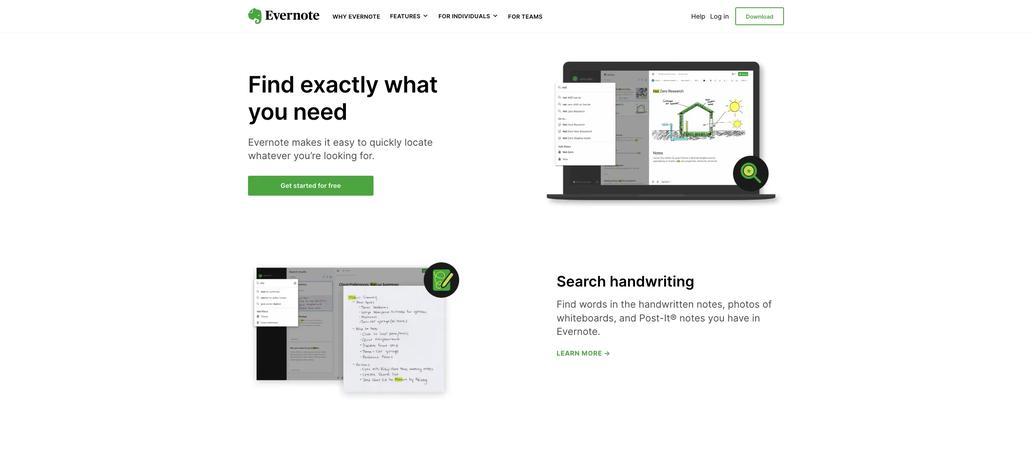 Task type: locate. For each thing, give the bounding box(es) containing it.
evernote.
[[557, 326, 601, 338]]

1 vertical spatial evernote
[[248, 136, 289, 148]]

find inside find words in the handwritten notes, photos of whiteboards, and post-it® notes you have in evernote.
[[557, 299, 577, 310]]

0 vertical spatial in
[[724, 12, 729, 20]]

individuals
[[452, 13, 491, 20]]

evernote makes it easy to quickly locate whatever you're looking for.
[[248, 136, 433, 162]]

handwritten
[[639, 299, 694, 310]]

for teams
[[508, 13, 543, 20]]

you
[[248, 98, 288, 126], [708, 312, 725, 324]]

to
[[358, 136, 367, 148]]

find words in the handwritten notes, photos of whiteboards, and post-it® notes you have in evernote.
[[557, 299, 772, 338]]

looking
[[324, 150, 357, 162]]

find for find words in the handwritten notes, photos of whiteboards, and post-it® notes you have in evernote.
[[557, 299, 577, 310]]

evernote
[[349, 13, 381, 20], [248, 136, 289, 148]]

0 horizontal spatial you
[[248, 98, 288, 126]]

photos
[[728, 299, 760, 310]]

the
[[621, 299, 636, 310]]

evernote inside evernote makes it easy to quickly locate whatever you're looking for.
[[248, 136, 289, 148]]

find
[[248, 71, 295, 98], [557, 299, 577, 310]]

why evernote link
[[333, 12, 381, 20]]

for left individuals at left
[[439, 13, 451, 20]]

help link
[[692, 12, 706, 20]]

0 horizontal spatial find
[[248, 71, 295, 98]]

in left the
[[610, 299, 618, 310]]

find inside the find exactly what you need
[[248, 71, 295, 98]]

0 vertical spatial find
[[248, 71, 295, 98]]

evernote search feature showcase image
[[544, 58, 784, 209]]

0 horizontal spatial in
[[610, 299, 618, 310]]

1 horizontal spatial for
[[508, 13, 520, 20]]

1 horizontal spatial you
[[708, 312, 725, 324]]

1 horizontal spatial find
[[557, 299, 577, 310]]

1 horizontal spatial in
[[724, 12, 729, 20]]

learn
[[557, 349, 580, 357]]

search handwriting
[[557, 273, 695, 291]]

you're
[[294, 150, 321, 162]]

0 horizontal spatial evernote
[[248, 136, 289, 148]]

handwriting
[[610, 273, 695, 291]]

it®
[[664, 312, 677, 324]]

handwriting search feature evernote image
[[248, 261, 459, 402]]

learn more →
[[557, 349, 611, 357]]

1 horizontal spatial evernote
[[349, 13, 381, 20]]

0 horizontal spatial for
[[439, 13, 451, 20]]

download
[[746, 13, 774, 20]]

0 vertical spatial you
[[248, 98, 288, 126]]

in right have
[[753, 312, 761, 324]]

1 vertical spatial find
[[557, 299, 577, 310]]

for.
[[360, 150, 375, 162]]

→
[[604, 349, 611, 357]]

evernote logo image
[[248, 8, 320, 24]]

0 vertical spatial evernote
[[349, 13, 381, 20]]

get started for free link
[[248, 176, 374, 196]]

in right log
[[724, 12, 729, 20]]

evernote up whatever at the left
[[248, 136, 289, 148]]

for inside button
[[439, 13, 451, 20]]

exactly
[[300, 71, 379, 98]]

learn more → link
[[557, 349, 611, 357]]

get
[[281, 182, 292, 190]]

of
[[763, 299, 772, 310]]

1 vertical spatial you
[[708, 312, 725, 324]]

2 vertical spatial in
[[753, 312, 761, 324]]

need
[[293, 98, 348, 126]]

get started for free
[[281, 182, 341, 190]]

why evernote
[[333, 13, 381, 20]]

evernote right why
[[349, 13, 381, 20]]

for
[[439, 13, 451, 20], [508, 13, 520, 20]]

it
[[325, 136, 330, 148]]

search
[[557, 273, 606, 291]]

for left teams
[[508, 13, 520, 20]]

in
[[724, 12, 729, 20], [610, 299, 618, 310], [753, 312, 761, 324]]



Task type: vqa. For each thing, say whether or not it's contained in the screenshot.
"Terms of Service , Teams Agreement , and"
no



Task type: describe. For each thing, give the bounding box(es) containing it.
for individuals button
[[439, 12, 499, 20]]

for for for teams
[[508, 13, 520, 20]]

find for find exactly what you need
[[248, 71, 295, 98]]

for for for individuals
[[439, 13, 451, 20]]

find exactly what you need
[[248, 71, 438, 126]]

notes,
[[697, 299, 726, 310]]

teams
[[522, 13, 543, 20]]

post-
[[640, 312, 664, 324]]

log in
[[711, 12, 729, 20]]

2 horizontal spatial in
[[753, 312, 761, 324]]

more
[[582, 349, 603, 357]]

help
[[692, 12, 706, 20]]

words
[[579, 299, 608, 310]]

features button
[[390, 12, 429, 20]]

locate
[[405, 136, 433, 148]]

what
[[384, 71, 438, 98]]

for
[[318, 182, 327, 190]]

1 vertical spatial in
[[610, 299, 618, 310]]

for teams link
[[508, 12, 543, 20]]

whatever
[[248, 150, 291, 162]]

easy
[[333, 136, 355, 148]]

started
[[294, 182, 316, 190]]

have
[[728, 312, 750, 324]]

you inside find words in the handwritten notes, photos of whiteboards, and post-it® notes you have in evernote.
[[708, 312, 725, 324]]

why
[[333, 13, 347, 20]]

whiteboards,
[[557, 312, 617, 324]]

free
[[329, 182, 341, 190]]

you inside the find exactly what you need
[[248, 98, 288, 126]]

and
[[620, 312, 637, 324]]

log in link
[[711, 12, 729, 20]]

download link
[[736, 7, 784, 25]]

notes
[[680, 312, 706, 324]]

quickly
[[370, 136, 402, 148]]

for individuals
[[439, 13, 491, 20]]

makes
[[292, 136, 322, 148]]

log
[[711, 12, 722, 20]]

features
[[390, 13, 421, 20]]



